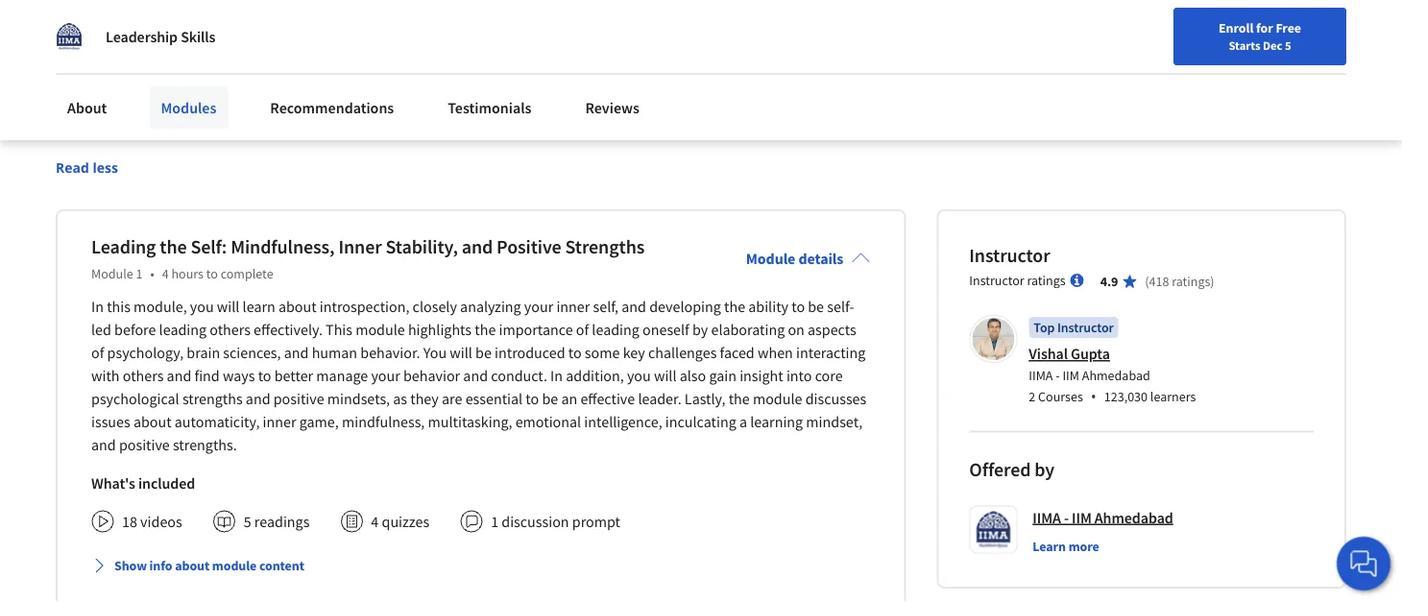 Task type: describe. For each thing, give the bounding box(es) containing it.
learn
[[1033, 538, 1066, 555]]

core
[[815, 366, 843, 385]]

module details
[[746, 249, 844, 268]]

(
[[1145, 273, 1149, 290]]

are
[[442, 389, 462, 408]]

1 horizontal spatial module
[[746, 249, 796, 268]]

new
[[869, 61, 894, 78]]

the down analyzing
[[475, 320, 496, 339]]

learn more
[[1033, 538, 1100, 555]]

0 horizontal spatial in
[[91, 297, 104, 316]]

iima - iim ahmedabad link
[[1033, 506, 1174, 530]]

0 horizontal spatial inner
[[263, 412, 296, 432]]

effective
[[581, 389, 635, 408]]

effectively.
[[254, 320, 323, 339]]

module inside leading the self: mindfulness, inner stability, and positive strengths module 1 • 4 hours to complete
[[91, 265, 133, 283]]

and right self,
[[622, 297, 647, 316]]

4 quizzes
[[371, 512, 430, 531]]

aspects
[[808, 320, 857, 339]]

behavior
[[403, 366, 460, 385]]

mindfulness,
[[342, 412, 425, 432]]

read less
[[56, 159, 118, 177]]

when
[[758, 343, 793, 362]]

self,
[[593, 297, 619, 316]]

recommendations link
[[259, 86, 406, 129]]

1 horizontal spatial positive
[[274, 389, 324, 408]]

human
[[312, 343, 357, 362]]

0 horizontal spatial ratings
[[1027, 272, 1066, 289]]

mindset,
[[806, 412, 863, 432]]

learners
[[1151, 388, 1196, 405]]

1 vertical spatial -
[[1064, 508, 1069, 528]]

manage
[[316, 366, 368, 385]]

inculcating
[[666, 412, 737, 432]]

testimonials link
[[436, 86, 543, 129]]

read
[[56, 159, 89, 177]]

show notifications image
[[1143, 62, 1166, 85]]

details
[[799, 249, 844, 268]]

instructor for instructor
[[970, 244, 1051, 268]]

modules link
[[149, 86, 228, 129]]

this
[[326, 320, 353, 339]]

0 horizontal spatial your
[[371, 366, 400, 385]]

and inside leading the self: mindfulness, inner stability, and positive strengths module 1 • 4 hours to complete
[[462, 235, 493, 259]]

instructor for instructor ratings
[[970, 272, 1025, 289]]

1 vertical spatial be
[[476, 343, 492, 362]]

1 discussion prompt
[[491, 512, 621, 531]]

multitasking,
[[428, 412, 512, 432]]

game,
[[299, 412, 339, 432]]

included
[[138, 474, 195, 493]]

2 horizontal spatial your
[[841, 61, 867, 78]]

1 inside leading the self: mindfulness, inner stability, and positive strengths module 1 • 4 hours to complete
[[136, 265, 143, 283]]

reviews
[[585, 98, 640, 117]]

2 horizontal spatial will
[[654, 366, 677, 385]]

the up elaborating
[[724, 297, 746, 316]]

insight
[[740, 366, 784, 385]]

chat with us image
[[1349, 549, 1379, 579]]

emotional
[[516, 412, 581, 432]]

this
[[107, 297, 131, 316]]

top
[[1034, 319, 1055, 336]]

to inside leading the self: mindfulness, inner stability, and positive strengths module 1 • 4 hours to complete
[[206, 265, 218, 283]]

0 vertical spatial inner
[[557, 297, 590, 316]]

coursera image
[[23, 54, 145, 85]]

complete
[[221, 265, 273, 283]]

prompt
[[572, 512, 621, 531]]

and up better
[[284, 343, 309, 362]]

1 horizontal spatial be
[[542, 389, 558, 408]]

key
[[623, 343, 645, 362]]

find your new career
[[814, 61, 934, 78]]

ways
[[223, 366, 255, 385]]

intelligence,
[[584, 412, 663, 432]]

conduct.
[[491, 366, 547, 385]]

oneself
[[643, 320, 690, 339]]

english button
[[999, 38, 1115, 101]]

starts
[[1229, 37, 1261, 53]]

module,
[[134, 297, 187, 316]]

leadership
[[106, 27, 178, 46]]

videos
[[140, 512, 182, 531]]

leadership skills
[[106, 27, 216, 46]]

offered by
[[970, 457, 1055, 481]]

psychological
[[91, 389, 179, 408]]

sciences,
[[223, 343, 281, 362]]

0 vertical spatial will
[[217, 297, 240, 316]]

4.9
[[1101, 273, 1119, 290]]

issues
[[91, 412, 130, 432]]

less
[[93, 159, 118, 177]]

find
[[195, 366, 220, 385]]

you
[[423, 343, 447, 362]]

mindfulness,
[[231, 235, 335, 259]]

essential
[[466, 389, 523, 408]]

strengths
[[182, 389, 243, 408]]

0 horizontal spatial positive
[[119, 435, 170, 455]]

0 horizontal spatial others
[[123, 366, 164, 385]]

2
[[1029, 388, 1036, 405]]

show info about module content
[[114, 557, 304, 575]]

reviews link
[[574, 86, 651, 129]]

introspection,
[[320, 297, 410, 316]]

into
[[787, 366, 812, 385]]

read less button
[[56, 158, 118, 178]]

interacting
[[796, 343, 866, 362]]

4 inside leading the self: mindfulness, inner stability, and positive strengths module 1 • 4 hours to complete
[[162, 265, 169, 283]]

2 leading from the left
[[592, 320, 640, 339]]

psychology,
[[107, 343, 184, 362]]

a
[[740, 412, 747, 432]]

individuals
[[52, 10, 128, 29]]

highlights
[[408, 320, 472, 339]]

elaborating
[[711, 320, 785, 339]]

1 vertical spatial your
[[524, 297, 554, 316]]

leader.
[[638, 389, 682, 408]]

0 horizontal spatial of
[[91, 343, 104, 362]]



Task type: locate. For each thing, give the bounding box(es) containing it.
0 vertical spatial in
[[91, 297, 104, 316]]

2 horizontal spatial be
[[808, 297, 824, 316]]

0 vertical spatial be
[[808, 297, 824, 316]]

they
[[410, 389, 439, 408]]

in this module, you will learn about introspection, closely analyzing your inner self, and developing the ability to be self- led before leading others effectively. this module highlights the importance of leading oneself by elaborating on aspects of psychology, brain sciences, and human behavior. you will be introduced to some key challenges faced when interacting with others and find ways to better manage your behavior and conduct. in addition, you will also gain insight into core psychological strengths and positive mindsets, as they are essential to be an effective leader. lastly, the module discusses issues about automaticity, inner game, mindfulness, multitasking, emotional intelligence, inculcating a learning mindset, and positive strengths.
[[91, 297, 867, 455]]

1 horizontal spatial -
[[1064, 508, 1069, 528]]

1 vertical spatial you
[[627, 366, 651, 385]]

• up module,
[[150, 265, 154, 283]]

0 vertical spatial you
[[190, 297, 214, 316]]

iim down 'vishal gupta' link
[[1063, 367, 1080, 384]]

5 left readings
[[244, 512, 251, 531]]

the up the hours
[[160, 235, 187, 259]]

what's included
[[91, 474, 195, 493]]

1 horizontal spatial others
[[210, 320, 251, 339]]

0 vertical spatial about
[[279, 297, 317, 316]]

1 vertical spatial others
[[123, 366, 164, 385]]

0 horizontal spatial •
[[150, 265, 154, 283]]

1 horizontal spatial will
[[450, 343, 473, 362]]

0 vertical spatial of
[[576, 320, 589, 339]]

you down the key
[[627, 366, 651, 385]]

will up leader.
[[654, 366, 677, 385]]

1 horizontal spatial 4
[[371, 512, 379, 531]]

to right ways
[[258, 366, 271, 385]]

the inside leading the self: mindfulness, inner stability, and positive strengths module 1 • 4 hours to complete
[[160, 235, 187, 259]]

418
[[1149, 273, 1170, 290]]

5 inside enroll for free starts dec 5
[[1285, 37, 1292, 53]]

will right you
[[450, 343, 473, 362]]

• inside top instructor vishal gupta iima - iim ahmedabad 2 courses • 123,030 learners
[[1091, 386, 1097, 407]]

and down ways
[[246, 389, 270, 408]]

others up sciences,
[[210, 320, 251, 339]]

0 horizontal spatial -
[[1056, 367, 1060, 384]]

learning
[[750, 412, 803, 432]]

1 horizontal spatial in
[[551, 366, 563, 385]]

0 vertical spatial 1
[[136, 265, 143, 283]]

1 vertical spatial module
[[753, 389, 803, 408]]

4 left quizzes
[[371, 512, 379, 531]]

iima - iim ahmedabad
[[1033, 508, 1174, 528]]

module left 'content'
[[212, 557, 257, 575]]

others down the psychology,
[[123, 366, 164, 385]]

module inside dropdown button
[[212, 557, 257, 575]]

0 horizontal spatial module
[[212, 557, 257, 575]]

hours
[[171, 265, 204, 283]]

1 vertical spatial about
[[133, 412, 172, 432]]

instructor
[[970, 244, 1051, 268], [970, 272, 1025, 289], [1058, 319, 1114, 336]]

individuals link
[[23, 0, 136, 38]]

courses
[[1039, 388, 1083, 405]]

be left an
[[542, 389, 558, 408]]

some
[[585, 343, 620, 362]]

1 horizontal spatial about
[[175, 557, 210, 575]]

0 vertical spatial module
[[356, 320, 405, 339]]

instructor up instructor ratings
[[970, 244, 1051, 268]]

show info about module content button
[[84, 549, 312, 583]]

challenges
[[648, 343, 717, 362]]

1 vertical spatial positive
[[119, 435, 170, 455]]

be up conduct.
[[476, 343, 492, 362]]

english
[[1034, 60, 1081, 79]]

what's
[[91, 474, 135, 493]]

you down the hours
[[190, 297, 214, 316]]

vishal
[[1029, 345, 1068, 364]]

vishal gupta image
[[972, 318, 1015, 360]]

1 vertical spatial iim
[[1072, 508, 1092, 528]]

0 vertical spatial 5
[[1285, 37, 1292, 53]]

about down psychological
[[133, 412, 172, 432]]

module up ability
[[746, 249, 796, 268]]

leading
[[159, 320, 207, 339], [592, 320, 640, 339]]

and down issues
[[91, 435, 116, 455]]

0 vertical spatial others
[[210, 320, 251, 339]]

0 horizontal spatial will
[[217, 297, 240, 316]]

by down developing
[[693, 320, 708, 339]]

gain
[[709, 366, 737, 385]]

automaticity,
[[175, 412, 260, 432]]

of down led
[[91, 343, 104, 362]]

0 vertical spatial positive
[[274, 389, 324, 408]]

leading
[[91, 235, 156, 259]]

the up a
[[729, 389, 750, 408]]

0 horizontal spatial you
[[190, 297, 214, 316]]

skills
[[181, 27, 216, 46]]

ratings right 418 at the right top of the page
[[1172, 273, 1211, 290]]

about right info
[[175, 557, 210, 575]]

- up courses
[[1056, 367, 1060, 384]]

2 vertical spatial module
[[212, 557, 257, 575]]

iima inside top instructor vishal gupta iima - iim ahmedabad 2 courses • 123,030 learners
[[1029, 367, 1053, 384]]

dec
[[1263, 37, 1283, 53]]

0 horizontal spatial about
[[133, 412, 172, 432]]

1 horizontal spatial 1
[[491, 512, 499, 531]]

quizzes
[[382, 512, 430, 531]]

1 horizontal spatial inner
[[557, 297, 590, 316]]

for
[[1257, 19, 1274, 37]]

iima up learn
[[1033, 508, 1061, 528]]

2 vertical spatial be
[[542, 389, 558, 408]]

1 horizontal spatial your
[[524, 297, 554, 316]]

iim up more
[[1072, 508, 1092, 528]]

1 vertical spatial by
[[1035, 457, 1055, 481]]

inner left game,
[[263, 412, 296, 432]]

instructor inside top instructor vishal gupta iima - iim ahmedabad 2 courses • 123,030 learners
[[1058, 319, 1114, 336]]

self:
[[191, 235, 227, 259]]

1 vertical spatial of
[[91, 343, 104, 362]]

0 vertical spatial 4
[[162, 265, 169, 283]]

- up learn more "button"
[[1064, 508, 1069, 528]]

ahmedabad up 123,030
[[1082, 367, 1151, 384]]

learn
[[243, 297, 275, 316]]

1 leading from the left
[[159, 320, 207, 339]]

1 horizontal spatial of
[[576, 320, 589, 339]]

18 videos
[[122, 512, 182, 531]]

ahmedabad inside iima - iim ahmedabad link
[[1095, 508, 1174, 528]]

also
[[680, 366, 706, 385]]

4 left the hours
[[162, 265, 169, 283]]

ahmedabad inside top instructor vishal gupta iima - iim ahmedabad 2 courses • 123,030 learners
[[1082, 367, 1151, 384]]

0 vertical spatial instructor
[[970, 244, 1051, 268]]

1 horizontal spatial module
[[356, 320, 405, 339]]

0 horizontal spatial by
[[693, 320, 708, 339]]

1 vertical spatial will
[[450, 343, 473, 362]]

0 horizontal spatial be
[[476, 343, 492, 362]]

more
[[1069, 538, 1100, 555]]

2 vertical spatial your
[[371, 366, 400, 385]]

2 vertical spatial will
[[654, 366, 677, 385]]

1 vertical spatial instructor
[[970, 272, 1025, 289]]

be
[[808, 297, 824, 316], [476, 343, 492, 362], [542, 389, 558, 408]]

top instructor vishal gupta iima - iim ahmedabad 2 courses • 123,030 learners
[[1029, 319, 1196, 407]]

recommendations
[[270, 98, 394, 117]]

0 vertical spatial your
[[841, 61, 867, 78]]

self-
[[827, 297, 854, 316]]

about
[[67, 98, 107, 117]]

learn more button
[[1033, 537, 1100, 556]]

to down conduct.
[[526, 389, 539, 408]]

enroll
[[1219, 19, 1254, 37]]

inner left self,
[[557, 297, 590, 316]]

lastly,
[[685, 389, 726, 408]]

iima down vishal
[[1029, 367, 1053, 384]]

as
[[393, 389, 407, 408]]

0 vertical spatial iim
[[1063, 367, 1080, 384]]

to up on
[[792, 297, 805, 316]]

discussion
[[502, 512, 569, 531]]

ratings up top
[[1027, 272, 1066, 289]]

strengths
[[565, 235, 645, 259]]

gupta
[[1071, 345, 1110, 364]]

your down behavior.
[[371, 366, 400, 385]]

by right the offered
[[1035, 457, 1055, 481]]

1 vertical spatial 5
[[244, 512, 251, 531]]

0 horizontal spatial 5
[[244, 512, 251, 531]]

5 readings
[[244, 512, 310, 531]]

1 horizontal spatial leading
[[592, 320, 640, 339]]

in up an
[[551, 366, 563, 385]]

led
[[91, 320, 111, 339]]

1 vertical spatial 1
[[491, 512, 499, 531]]

0 horizontal spatial module
[[91, 265, 133, 283]]

5 right dec
[[1285, 37, 1292, 53]]

by inside 'in this module, you will learn about introspection, closely analyzing your inner self, and developing the ability to be self- led before leading others effectively. this module highlights the importance of leading oneself by elaborating on aspects of psychology, brain sciences, and human behavior. you will be introduced to some key challenges faced when interacting with others and find ways to better manage your behavior and conduct. in addition, you will also gain insight into core psychological strengths and positive mindsets, as they are essential to be an effective leader. lastly, the module discusses issues about automaticity, inner game, mindfulness, multitasking, emotional intelligence, inculcating a learning mindset, and positive strengths.'
[[693, 320, 708, 339]]

enroll for free starts dec 5
[[1219, 19, 1302, 53]]

positive down better
[[274, 389, 324, 408]]

and left find
[[167, 366, 191, 385]]

testimonials
[[448, 98, 532, 117]]

module up learning
[[753, 389, 803, 408]]

you
[[190, 297, 214, 316], [627, 366, 651, 385]]

1 horizontal spatial ratings
[[1172, 273, 1211, 290]]

offered
[[970, 457, 1031, 481]]

• left 123,030
[[1091, 386, 1097, 407]]

in
[[91, 297, 104, 316], [551, 366, 563, 385]]

2 vertical spatial about
[[175, 557, 210, 575]]

-
[[1056, 367, 1060, 384], [1064, 508, 1069, 528]]

about link
[[56, 86, 119, 129]]

0 horizontal spatial 4
[[162, 265, 169, 283]]

of up some
[[576, 320, 589, 339]]

module down leading
[[91, 265, 133, 283]]

1 left discussion
[[491, 512, 499, 531]]

1 vertical spatial •
[[1091, 386, 1097, 407]]

0 vertical spatial -
[[1056, 367, 1060, 384]]

and up essential
[[463, 366, 488, 385]]

and
[[462, 235, 493, 259], [622, 297, 647, 316], [284, 343, 309, 362], [167, 366, 191, 385], [463, 366, 488, 385], [246, 389, 270, 408], [91, 435, 116, 455]]

your up importance
[[524, 297, 554, 316]]

positive up 'what's included'
[[119, 435, 170, 455]]

0 horizontal spatial leading
[[159, 320, 207, 339]]

module
[[746, 249, 796, 268], [91, 265, 133, 283]]

instructor up gupta in the right bottom of the page
[[1058, 319, 1114, 336]]

0 vertical spatial iima
[[1029, 367, 1053, 384]]

about inside dropdown button
[[175, 557, 210, 575]]

2 vertical spatial instructor
[[1058, 319, 1114, 336]]

( 418 ratings )
[[1145, 273, 1215, 290]]

- inside top instructor vishal gupta iima - iim ahmedabad 2 courses • 123,030 learners
[[1056, 367, 1060, 384]]

1 down leading
[[136, 265, 143, 283]]

0 horizontal spatial 1
[[136, 265, 143, 283]]

introduced
[[495, 343, 565, 362]]

ability
[[749, 297, 789, 316]]

iim inside top instructor vishal gupta iima - iim ahmedabad 2 courses • 123,030 learners
[[1063, 367, 1080, 384]]

iima - iim ahmedabad image
[[56, 23, 83, 50]]

1 vertical spatial 4
[[371, 512, 379, 531]]

1 vertical spatial iima
[[1033, 508, 1061, 528]]

shopping cart: 1 item image
[[953, 53, 990, 84]]

1 horizontal spatial you
[[627, 366, 651, 385]]

with
[[91, 366, 120, 385]]

your right find
[[841, 61, 867, 78]]

1 vertical spatial ahmedabad
[[1095, 508, 1174, 528]]

be left self-
[[808, 297, 824, 316]]

module up behavior.
[[356, 320, 405, 339]]

the
[[160, 235, 187, 259], [724, 297, 746, 316], [475, 320, 496, 339], [729, 389, 750, 408]]

discusses
[[806, 389, 867, 408]]

info
[[149, 557, 172, 575]]

find
[[814, 61, 838, 78]]

2 horizontal spatial module
[[753, 389, 803, 408]]

importance
[[499, 320, 573, 339]]

instructor up vishal gupta icon
[[970, 272, 1025, 289]]

content
[[259, 557, 304, 575]]

1 vertical spatial inner
[[263, 412, 296, 432]]

in left this
[[91, 297, 104, 316]]

1 horizontal spatial by
[[1035, 457, 1055, 481]]

leading down self,
[[592, 320, 640, 339]]

to left some
[[569, 343, 582, 362]]

2 horizontal spatial about
[[279, 297, 317, 316]]

ahmedabad up more
[[1095, 508, 1174, 528]]

• inside leading the self: mindfulness, inner stability, and positive strengths module 1 • 4 hours to complete
[[150, 265, 154, 283]]

to right the hours
[[206, 265, 218, 283]]

1 horizontal spatial 5
[[1285, 37, 1292, 53]]

leading the self: mindfulness, inner stability, and positive strengths module 1 • 4 hours to complete
[[91, 235, 645, 283]]

0 vertical spatial •
[[150, 265, 154, 283]]

an
[[561, 389, 578, 408]]

developing
[[650, 297, 721, 316]]

0 vertical spatial by
[[693, 320, 708, 339]]

and left positive
[[462, 235, 493, 259]]

None search field
[[274, 50, 591, 89]]

modules
[[161, 98, 216, 117]]

about up effectively.
[[279, 297, 317, 316]]

1 vertical spatial in
[[551, 366, 563, 385]]

to
[[206, 265, 218, 283], [792, 297, 805, 316], [569, 343, 582, 362], [258, 366, 271, 385], [526, 389, 539, 408]]

1 horizontal spatial •
[[1091, 386, 1097, 407]]

)
[[1211, 273, 1215, 290]]

will left learn
[[217, 297, 240, 316]]

leading up brain
[[159, 320, 207, 339]]

0 vertical spatial ahmedabad
[[1082, 367, 1151, 384]]

iima
[[1029, 367, 1053, 384], [1033, 508, 1061, 528]]

strengths.
[[173, 435, 237, 455]]



Task type: vqa. For each thing, say whether or not it's contained in the screenshot.
effective
yes



